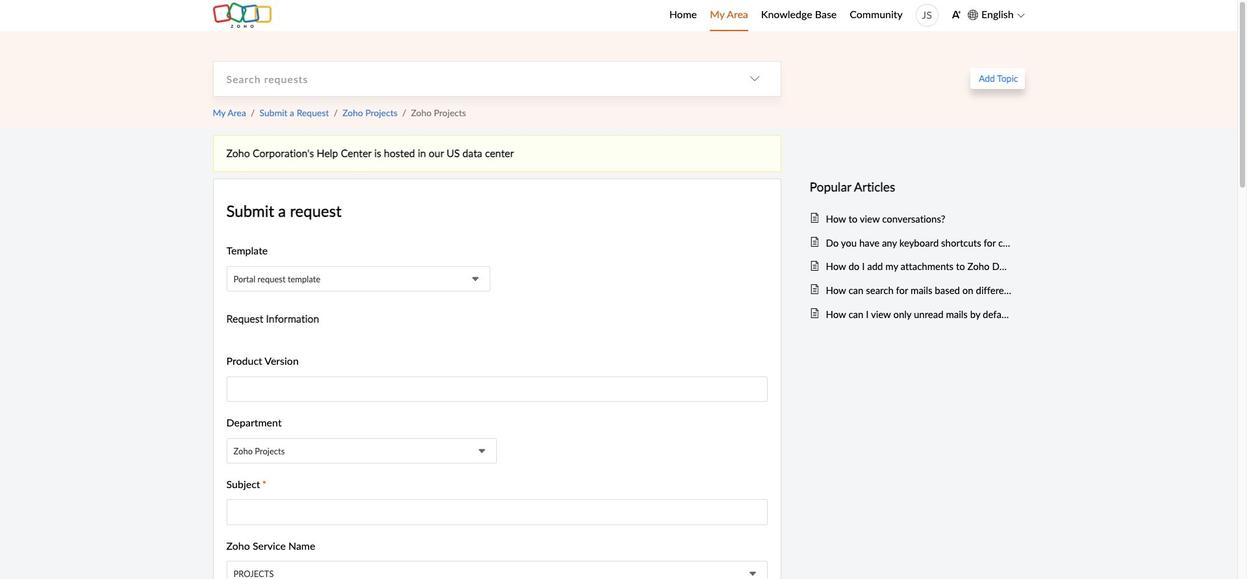 Task type: describe. For each thing, give the bounding box(es) containing it.
user preference element
[[952, 6, 962, 25]]

choose languages element
[[968, 6, 1025, 23]]

user preference image
[[952, 10, 962, 19]]



Task type: vqa. For each thing, say whether or not it's contained in the screenshot.
Search articles FIELD
no



Task type: locate. For each thing, give the bounding box(es) containing it.
heading
[[810, 177, 1012, 197]]

Search requests  field
[[213, 62, 729, 96]]

choose category image
[[750, 74, 760, 84]]

choose category element
[[729, 62, 781, 96]]



